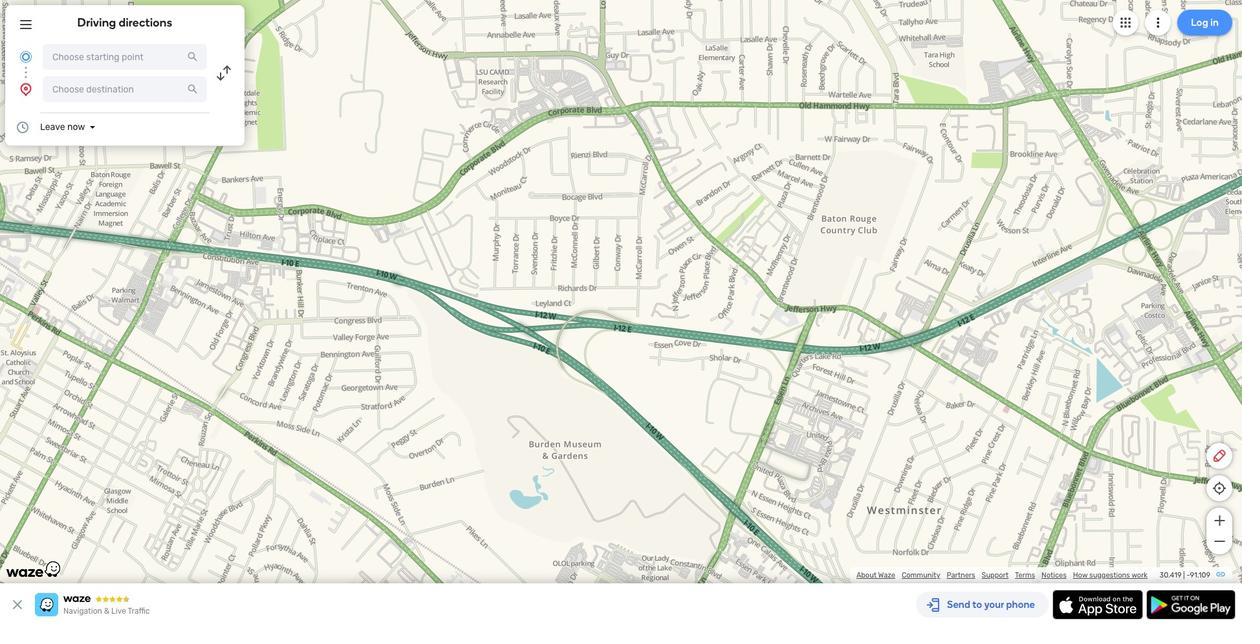 Task type: locate. For each thing, give the bounding box(es) containing it.
traffic
[[128, 607, 150, 616]]

work
[[1132, 572, 1148, 580]]

now
[[67, 122, 85, 133]]

terms link
[[1016, 572, 1036, 580]]

clock image
[[15, 120, 30, 135]]

leave
[[40, 122, 65, 133]]

support link
[[982, 572, 1009, 580]]

zoom out image
[[1212, 534, 1228, 550]]

about waze link
[[857, 572, 896, 580]]

30.419
[[1160, 572, 1182, 580]]

navigation
[[63, 607, 102, 616]]

&
[[104, 607, 109, 616]]

driving directions
[[77, 16, 172, 30]]

live
[[111, 607, 126, 616]]

Choose destination text field
[[43, 76, 207, 102]]

driving
[[77, 16, 116, 30]]

x image
[[10, 597, 25, 613]]

how suggestions work link
[[1074, 572, 1148, 580]]

about waze community partners support terms notices how suggestions work
[[857, 572, 1148, 580]]

91.109
[[1191, 572, 1211, 580]]

partners link
[[947, 572, 976, 580]]

current location image
[[18, 49, 34, 65]]

community link
[[902, 572, 941, 580]]

notices
[[1042, 572, 1067, 580]]



Task type: vqa. For each thing, say whether or not it's contained in the screenshot.
'Navigation & Live Traffic' at the bottom left of page
yes



Task type: describe. For each thing, give the bounding box(es) containing it.
directions
[[119, 16, 172, 30]]

navigation & live traffic
[[63, 607, 150, 616]]

Choose starting point text field
[[43, 44, 207, 70]]

notices link
[[1042, 572, 1067, 580]]

pencil image
[[1212, 449, 1228, 464]]

support
[[982, 572, 1009, 580]]

zoom in image
[[1212, 513, 1228, 529]]

-
[[1187, 572, 1191, 580]]

about
[[857, 572, 877, 580]]

link image
[[1216, 570, 1227, 580]]

leave now
[[40, 122, 85, 133]]

partners
[[947, 572, 976, 580]]

30.419 | -91.109
[[1160, 572, 1211, 580]]

terms
[[1016, 572, 1036, 580]]

suggestions
[[1090, 572, 1131, 580]]

community
[[902, 572, 941, 580]]

|
[[1184, 572, 1186, 580]]

location image
[[18, 82, 34, 97]]

how
[[1074, 572, 1088, 580]]

waze
[[879, 572, 896, 580]]



